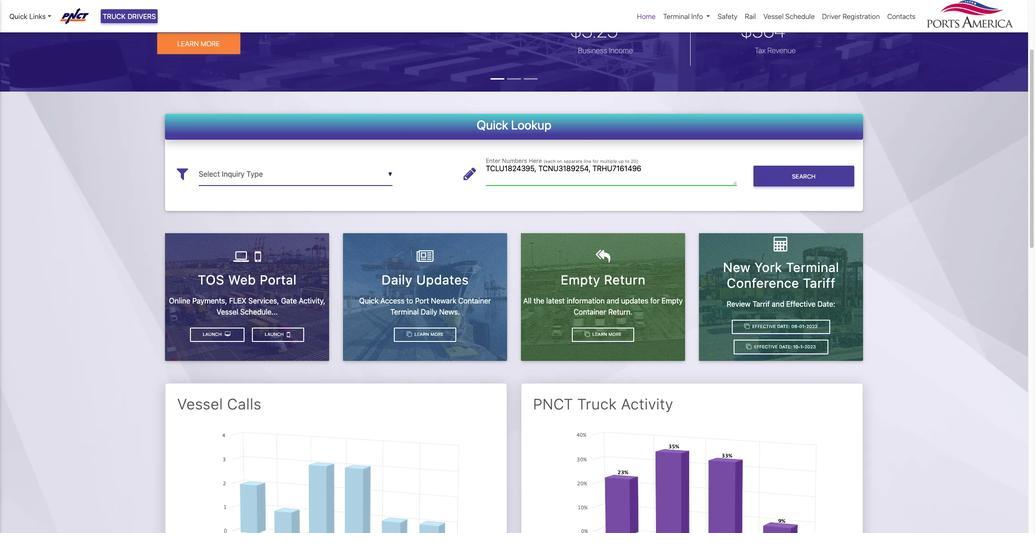 Task type: locate. For each thing, give the bounding box(es) containing it.
0 horizontal spatial quick
[[9, 12, 27, 20]]

$3.25
[[571, 18, 619, 41]]

1 horizontal spatial daily
[[421, 308, 438, 316]]

and right tarrif
[[772, 300, 785, 308]]

terminal
[[664, 12, 690, 20], [787, 260, 840, 275], [391, 308, 419, 316]]

port
[[415, 296, 429, 305]]

2023 right 10- on the right bottom
[[805, 344, 817, 349]]

learn more link for updates
[[394, 327, 457, 342]]

learn more link down all the latest information and updates for empty container return.
[[572, 327, 635, 342]]

learn more link for return
[[572, 327, 635, 342]]

1 horizontal spatial and
[[772, 300, 785, 308]]

1 vertical spatial quick
[[477, 117, 509, 132]]

1 horizontal spatial terminal
[[664, 12, 690, 20]]

1 vertical spatial date:
[[778, 324, 791, 329]]

date: for 01-
[[778, 324, 791, 329]]

updates
[[622, 296, 649, 305]]

to left port
[[407, 296, 414, 305]]

1 vertical spatial for
[[651, 296, 660, 305]]

welcome to port newmark container terminal image
[[0, 0, 1029, 143]]

for
[[593, 159, 599, 164], [651, 296, 660, 305]]

0 horizontal spatial to
[[407, 296, 414, 305]]

million
[[790, 21, 811, 29]]

0 horizontal spatial empty
[[561, 272, 601, 287]]

1 horizontal spatial learn more link
[[572, 327, 635, 342]]

0 vertical spatial date:
[[818, 300, 836, 308]]

driver registration
[[823, 12, 881, 20]]

learn more inside learn more button
[[177, 39, 220, 48]]

1 horizontal spatial more
[[431, 332, 444, 337]]

quick access to port newark container terminal daily news.
[[360, 296, 491, 316]]

launch link
[[252, 327, 304, 342], [190, 327, 245, 342]]

clone image for empty
[[585, 332, 590, 337]]

2 horizontal spatial quick
[[477, 117, 509, 132]]

2 horizontal spatial learn more
[[592, 332, 622, 337]]

launch link down schedule... at the left of page
[[252, 327, 304, 342]]

review
[[727, 300, 751, 308]]

container inside the quick access to port newark container terminal daily news.
[[459, 296, 491, 305]]

2 vertical spatial quick
[[360, 296, 379, 305]]

empty right updates at the right bottom of page
[[662, 296, 683, 305]]

2 launch from the left
[[203, 332, 223, 337]]

1 vertical spatial vessel
[[217, 307, 239, 316]]

and
[[607, 296, 620, 305], [772, 300, 785, 308]]

empty
[[561, 272, 601, 287], [662, 296, 683, 305]]

date: down the tariff
[[818, 300, 836, 308]]

effective up 01-
[[787, 300, 816, 308]]

0 horizontal spatial clone image
[[407, 332, 412, 337]]

2 horizontal spatial more
[[609, 332, 622, 337]]

1 vertical spatial daily
[[421, 308, 438, 316]]

for inside enter numbers here (each on separate line for multiple up to 20)
[[593, 159, 599, 164]]

payments,
[[192, 296, 227, 305]]

launch left desktop icon
[[203, 332, 223, 337]]

mobile image
[[287, 331, 290, 338]]

0 horizontal spatial more
[[201, 39, 220, 48]]

clone image inside effective date: 06-01-2023 link
[[745, 324, 750, 329]]

0 horizontal spatial for
[[593, 159, 599, 164]]

0 vertical spatial 2023
[[807, 324, 818, 329]]

0 horizontal spatial and
[[607, 296, 620, 305]]

home link
[[634, 7, 660, 25]]

1 horizontal spatial clone image
[[585, 332, 590, 337]]

2 vertical spatial terminal
[[391, 308, 419, 316]]

1 vertical spatial container
[[574, 308, 607, 316]]

container inside all the latest information and updates for empty container return.
[[574, 308, 607, 316]]

0 vertical spatial quick
[[9, 12, 27, 20]]

clone image down the quick access to port newark container terminal daily news.
[[407, 332, 412, 337]]

review tarrif and effective date:
[[727, 300, 836, 308]]

1 vertical spatial terminal
[[787, 260, 840, 275]]

newark
[[431, 296, 457, 305]]

clone image down all the latest information and updates for empty container return.
[[585, 332, 590, 337]]

1 launch link from the left
[[252, 327, 304, 342]]

2 horizontal spatial clone image
[[745, 324, 750, 329]]

and up the return.
[[607, 296, 620, 305]]

learn more
[[177, 39, 220, 48], [414, 332, 444, 337], [592, 332, 622, 337]]

quick left the links
[[9, 12, 27, 20]]

2 horizontal spatial terminal
[[787, 260, 840, 275]]

effective
[[787, 300, 816, 308], [753, 324, 777, 329], [755, 344, 778, 349]]

quick up enter
[[477, 117, 509, 132]]

0 vertical spatial terminal
[[664, 12, 690, 20]]

0 horizontal spatial learn
[[177, 39, 199, 48]]

web
[[228, 272, 256, 287]]

safety link
[[715, 7, 742, 25]]

0 horizontal spatial container
[[459, 296, 491, 305]]

links
[[29, 12, 46, 20]]

clone image up clone image
[[745, 324, 750, 329]]

for right updates at the right bottom of page
[[651, 296, 660, 305]]

quick
[[9, 12, 27, 20], [477, 117, 509, 132], [360, 296, 379, 305]]

0 horizontal spatial truck
[[103, 12, 126, 20]]

daily up access
[[382, 272, 413, 287]]

for inside all the latest information and updates for empty container return.
[[651, 296, 660, 305]]

0 vertical spatial for
[[593, 159, 599, 164]]

0 horizontal spatial launch
[[203, 332, 223, 337]]

empty up information
[[561, 272, 601, 287]]

truck
[[103, 12, 126, 20], [578, 395, 617, 413]]

schedule...
[[240, 307, 278, 316]]

1 horizontal spatial to
[[626, 159, 630, 164]]

vessel for schedule
[[764, 12, 784, 20]]

1 horizontal spatial container
[[574, 308, 607, 316]]

learn more link
[[394, 327, 457, 342], [572, 327, 635, 342]]

terminal down access
[[391, 308, 419, 316]]

clone image
[[745, 324, 750, 329], [407, 332, 412, 337], [585, 332, 590, 337]]

schedule
[[786, 12, 815, 20]]

truck drivers link
[[101, 9, 158, 23]]

activity
[[621, 395, 674, 413]]

container up news.
[[459, 296, 491, 305]]

vessel
[[764, 12, 784, 20], [217, 307, 239, 316], [177, 395, 223, 413]]

1 horizontal spatial learn
[[415, 332, 430, 337]]

1 horizontal spatial quick
[[360, 296, 379, 305]]

date: left 10- on the right bottom
[[780, 344, 793, 349]]

news.
[[439, 308, 460, 316]]

2 vertical spatial effective
[[755, 344, 778, 349]]

quick left access
[[360, 296, 379, 305]]

1 horizontal spatial launch link
[[252, 327, 304, 342]]

to
[[626, 159, 630, 164], [407, 296, 414, 305]]

0 horizontal spatial learn more link
[[394, 327, 457, 342]]

effective date: 06-01-2023
[[752, 324, 818, 329]]

$364
[[741, 18, 786, 41]]

quick links
[[9, 12, 46, 20]]

2 vertical spatial date:
[[780, 344, 793, 349]]

1 vertical spatial empty
[[662, 296, 683, 305]]

up
[[619, 159, 624, 164]]

conference
[[727, 275, 800, 291]]

0 vertical spatial daily
[[382, 272, 413, 287]]

revenue
[[768, 46, 797, 54]]

here
[[529, 157, 542, 164]]

launch
[[265, 332, 285, 337], [203, 332, 223, 337]]

1 vertical spatial effective
[[753, 324, 777, 329]]

terminal up the tariff
[[787, 260, 840, 275]]

terminal left info
[[664, 12, 690, 20]]

quick inside 'link'
[[9, 12, 27, 20]]

1 horizontal spatial empty
[[662, 296, 683, 305]]

1 vertical spatial to
[[407, 296, 414, 305]]

to right up
[[626, 159, 630, 164]]

date:
[[818, 300, 836, 308], [778, 324, 791, 329], [780, 344, 793, 349]]

0 vertical spatial empty
[[561, 272, 601, 287]]

1 horizontal spatial for
[[651, 296, 660, 305]]

online
[[169, 296, 191, 305]]

0 vertical spatial vessel
[[764, 12, 784, 20]]

learn more link down the quick access to port newark container terminal daily news.
[[394, 327, 457, 342]]

daily
[[382, 272, 413, 287], [421, 308, 438, 316]]

contacts link
[[884, 7, 920, 25]]

truck left drivers
[[103, 12, 126, 20]]

0 horizontal spatial launch link
[[190, 327, 245, 342]]

date: left 06-
[[778, 324, 791, 329]]

0 horizontal spatial daily
[[382, 272, 413, 287]]

learn for daily
[[415, 332, 430, 337]]

01-
[[800, 324, 807, 329]]

clone image for new
[[745, 324, 750, 329]]

to inside enter numbers here (each on separate line for multiple up to 20)
[[626, 159, 630, 164]]

1 horizontal spatial truck
[[578, 395, 617, 413]]

container down information
[[574, 308, 607, 316]]

terminal inside the quick access to port newark container terminal daily news.
[[391, 308, 419, 316]]

2 horizontal spatial learn
[[593, 332, 608, 337]]

1-
[[801, 344, 805, 349]]

effective right clone image
[[755, 344, 778, 349]]

1 learn more link from the left
[[394, 327, 457, 342]]

1 horizontal spatial launch
[[265, 332, 285, 337]]

20)
[[631, 159, 639, 164]]

enter numbers here (each on separate line for multiple up to 20)
[[486, 157, 639, 164]]

search button
[[754, 166, 855, 187]]

vessel left calls
[[177, 395, 223, 413]]

quick inside the quick access to port newark container terminal daily news.
[[360, 296, 379, 305]]

$364 million
[[741, 18, 811, 41]]

0 vertical spatial truck
[[103, 12, 126, 20]]

more inside button
[[201, 39, 220, 48]]

truck right pnct on the bottom right of the page
[[578, 395, 617, 413]]

2 vertical spatial vessel
[[177, 395, 223, 413]]

vessel down flex
[[217, 307, 239, 316]]

effective down tarrif
[[753, 324, 777, 329]]

2023 right 06-
[[807, 324, 818, 329]]

0 horizontal spatial learn more
[[177, 39, 220, 48]]

driver
[[823, 12, 842, 20]]

0 vertical spatial to
[[626, 159, 630, 164]]

launch left the mobile icon
[[265, 332, 285, 337]]

None text field
[[199, 163, 393, 186], [486, 163, 737, 186], [199, 163, 393, 186], [486, 163, 737, 186]]

desktop image
[[225, 332, 231, 337]]

for right line
[[593, 159, 599, 164]]

services,
[[249, 296, 279, 305]]

container
[[459, 296, 491, 305], [574, 308, 607, 316]]

2023
[[807, 324, 818, 329], [805, 344, 817, 349]]

vessel right rail
[[764, 12, 784, 20]]

information
[[567, 296, 605, 305]]

0 horizontal spatial terminal
[[391, 308, 419, 316]]

1 horizontal spatial learn more
[[414, 332, 444, 337]]

rail
[[746, 12, 757, 20]]

terminal info link
[[660, 7, 715, 25]]

1 vertical spatial 2023
[[805, 344, 817, 349]]

launch link down payments,
[[190, 327, 245, 342]]

2 learn more link from the left
[[572, 327, 635, 342]]

empty inside all the latest information and updates for empty container return.
[[662, 296, 683, 305]]

more
[[201, 39, 220, 48], [431, 332, 444, 337], [609, 332, 622, 337]]

0 vertical spatial container
[[459, 296, 491, 305]]

1 launch from the left
[[265, 332, 285, 337]]

pnct
[[533, 395, 574, 413]]

daily down port
[[421, 308, 438, 316]]



Task type: describe. For each thing, give the bounding box(es) containing it.
1 vertical spatial truck
[[578, 395, 617, 413]]

2 launch link from the left
[[190, 327, 245, 342]]

effective date: 10-1-2023
[[753, 344, 817, 349]]

income
[[609, 46, 634, 54]]

the
[[534, 296, 545, 305]]

learn for empty
[[593, 332, 608, 337]]

tax
[[755, 46, 766, 54]]

and inside all the latest information and updates for empty container return.
[[607, 296, 620, 305]]

terminal info
[[664, 12, 704, 20]]

(each
[[544, 159, 556, 164]]

clone image
[[747, 344, 752, 349]]

more for daily updates
[[431, 332, 444, 337]]

tax revenue
[[755, 46, 797, 54]]

driver registration link
[[819, 7, 884, 25]]

latest
[[547, 296, 565, 305]]

registration
[[843, 12, 881, 20]]

flex
[[229, 296, 247, 305]]

vessel schedule link
[[760, 7, 819, 25]]

all
[[524, 296, 532, 305]]

on
[[557, 159, 563, 164]]

2023 for 1-
[[805, 344, 817, 349]]

enter
[[486, 157, 501, 164]]

effective date: 10-1-2023 link
[[734, 340, 829, 354]]

search
[[793, 173, 816, 180]]

0 vertical spatial effective
[[787, 300, 816, 308]]

home
[[638, 12, 656, 20]]

quick lookup
[[477, 117, 552, 132]]

effective date: 06-01-2023 link
[[732, 319, 831, 334]]

tos web portal
[[198, 272, 297, 287]]

to inside the quick access to port newark container terminal daily news.
[[407, 296, 414, 305]]

vessel for calls
[[177, 395, 223, 413]]

▼
[[388, 171, 393, 178]]

quick for quick lookup
[[477, 117, 509, 132]]

tos
[[198, 272, 224, 287]]

2023 for 01-
[[807, 324, 818, 329]]

truck drivers
[[103, 12, 156, 20]]

vessel calls
[[177, 395, 262, 413]]

more for empty return
[[609, 332, 622, 337]]

business income
[[579, 46, 634, 54]]

$3.25 billion
[[571, 18, 641, 41]]

new york terminal conference tariff
[[724, 260, 840, 291]]

portal
[[260, 272, 297, 287]]

launch for the mobile icon
[[265, 332, 285, 337]]

contacts
[[888, 12, 916, 20]]

updates
[[417, 272, 469, 287]]

vessel schedule
[[764, 12, 815, 20]]

06-
[[792, 324, 800, 329]]

learn more for empty return
[[592, 332, 622, 337]]

drivers
[[128, 12, 156, 20]]

pnct truck activity
[[533, 395, 674, 413]]

separate
[[564, 159, 583, 164]]

safety
[[718, 12, 738, 20]]

vessel inside online payments, flex services, gate activity, vessel schedule...
[[217, 307, 239, 316]]

billion
[[623, 21, 641, 29]]

rail link
[[742, 7, 760, 25]]

return
[[604, 272, 646, 287]]

activity,
[[299, 296, 326, 305]]

learn inside button
[[177, 39, 199, 48]]

daily updates
[[382, 272, 469, 287]]

business
[[579, 46, 608, 54]]

launch for desktop icon
[[203, 332, 223, 337]]

tarrif
[[753, 300, 771, 308]]

all the latest information and updates for empty container return.
[[524, 296, 683, 316]]

clone image for daily
[[407, 332, 412, 337]]

numbers
[[502, 157, 528, 164]]

10-
[[794, 344, 801, 349]]

learn more button
[[157, 33, 240, 54]]

return.
[[609, 308, 633, 316]]

empty return
[[561, 272, 646, 287]]

multiple
[[600, 159, 618, 164]]

learn more for daily updates
[[414, 332, 444, 337]]

effective for effective date: 06-01-2023
[[753, 324, 777, 329]]

online payments, flex services, gate activity, vessel schedule...
[[169, 296, 326, 316]]

info
[[692, 12, 704, 20]]

gate
[[281, 296, 297, 305]]

access
[[381, 296, 405, 305]]

effective for effective date: 10-1-2023
[[755, 344, 778, 349]]

terminal inside new york terminal conference tariff
[[787, 260, 840, 275]]

lookup
[[512, 117, 552, 132]]

quick links link
[[9, 11, 51, 21]]

line
[[584, 159, 592, 164]]

daily inside the quick access to port newark container terminal daily news.
[[421, 308, 438, 316]]

quick for quick links
[[9, 12, 27, 20]]

tariff
[[804, 275, 836, 291]]

calls
[[227, 395, 262, 413]]

date: for 1-
[[780, 344, 793, 349]]

york
[[755, 260, 783, 275]]

new
[[724, 260, 751, 275]]

quick for quick access to port newark container terminal daily news.
[[360, 296, 379, 305]]



Task type: vqa. For each thing, say whether or not it's contained in the screenshot.
2nd "launch" 'link' from left
yes



